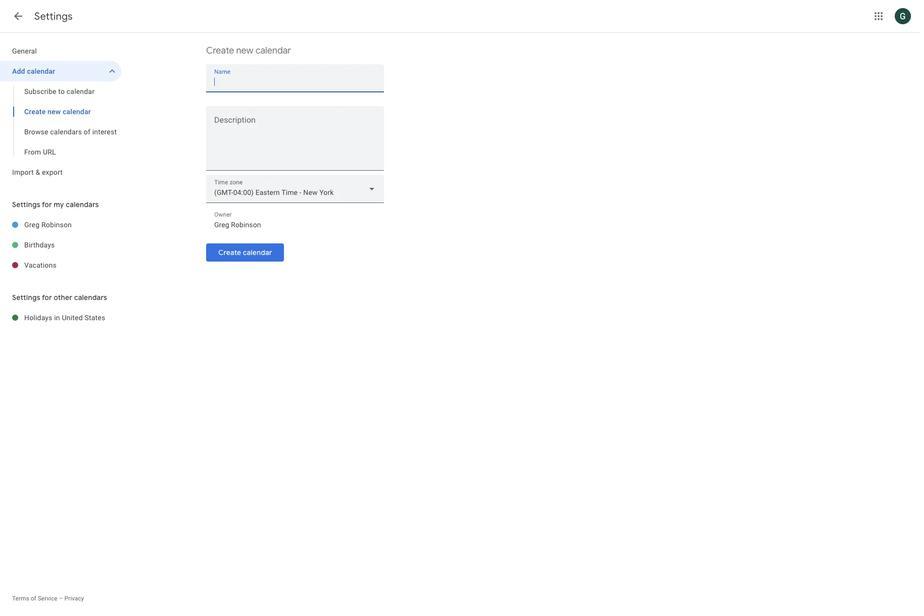 Task type: vqa. For each thing, say whether or not it's contained in the screenshot.
16 element
no



Task type: locate. For each thing, give the bounding box(es) containing it.
1 vertical spatial for
[[42, 293, 52, 302]]

0 vertical spatial create new calendar
[[206, 45, 291, 57]]

1 vertical spatial create
[[24, 108, 46, 116]]

holidays in united states
[[24, 314, 105, 322]]

birthdays
[[24, 241, 55, 249]]

settings for my calendars tree
[[0, 215, 121, 275]]

2 for from the top
[[42, 293, 52, 302]]

holidays
[[24, 314, 52, 322]]

import & export
[[12, 168, 63, 176]]

general
[[12, 47, 37, 55]]

from url
[[24, 148, 56, 156]]

create inside tree
[[24, 108, 46, 116]]

0 vertical spatial for
[[42, 200, 52, 209]]

for for other
[[42, 293, 52, 302]]

browse
[[24, 128, 48, 136]]

group
[[0, 81, 121, 162]]

group containing subscribe to calendar
[[0, 81, 121, 162]]

calendar
[[256, 45, 291, 57], [27, 67, 55, 75], [67, 87, 95, 96], [63, 108, 91, 116], [243, 248, 272, 257]]

go back image
[[12, 10, 24, 22]]

privacy link
[[64, 595, 84, 602]]

2 vertical spatial calendars
[[74, 293, 107, 302]]

None field
[[206, 175, 384, 203]]

1 for from the top
[[42, 200, 52, 209]]

terms of service – privacy
[[12, 595, 84, 602]]

for left other
[[42, 293, 52, 302]]

2 vertical spatial settings
[[12, 293, 40, 302]]

0 vertical spatial create
[[206, 45, 234, 57]]

tree
[[0, 41, 121, 182]]

calendars right my on the left of the page
[[66, 200, 99, 209]]

greg
[[24, 221, 40, 229]]

for
[[42, 200, 52, 209], [42, 293, 52, 302]]

calendars up the url
[[50, 128, 82, 136]]

for left my on the left of the page
[[42, 200, 52, 209]]

2 vertical spatial create
[[218, 248, 241, 257]]

new inside tree
[[48, 108, 61, 116]]

calendars
[[50, 128, 82, 136], [66, 200, 99, 209], [74, 293, 107, 302]]

settings heading
[[34, 10, 73, 23]]

calendars inside tree
[[50, 128, 82, 136]]

from
[[24, 148, 41, 156]]

of inside tree
[[84, 128, 90, 136]]

settings up holidays
[[12, 293, 40, 302]]

1 vertical spatial calendars
[[66, 200, 99, 209]]

other
[[54, 293, 72, 302]]

create calendar button
[[206, 241, 284, 265]]

export
[[42, 168, 63, 176]]

0 vertical spatial of
[[84, 128, 90, 136]]

interest
[[92, 128, 117, 136]]

1 horizontal spatial create new calendar
[[206, 45, 291, 57]]

of right the terms
[[31, 595, 36, 602]]

1 vertical spatial new
[[48, 108, 61, 116]]

vacations tree item
[[0, 255, 121, 275]]

0 horizontal spatial of
[[31, 595, 36, 602]]

0 vertical spatial calendars
[[50, 128, 82, 136]]

None text field
[[206, 118, 384, 166]]

1 vertical spatial settings
[[12, 200, 40, 209]]

None text field
[[214, 75, 376, 89], [214, 218, 376, 232], [214, 75, 376, 89], [214, 218, 376, 232]]

create new calendar
[[206, 45, 291, 57], [24, 108, 91, 116]]

create inside create calendar button
[[218, 248, 241, 257]]

0 vertical spatial new
[[236, 45, 253, 57]]

for for my
[[42, 200, 52, 209]]

subscribe
[[24, 87, 56, 96]]

calendar inside button
[[243, 248, 272, 257]]

1 horizontal spatial of
[[84, 128, 90, 136]]

calendars up states
[[74, 293, 107, 302]]

settings right the go back image at the left of page
[[34, 10, 73, 23]]

new
[[236, 45, 253, 57], [48, 108, 61, 116]]

0 horizontal spatial create new calendar
[[24, 108, 91, 116]]

add calendar
[[12, 67, 55, 75]]

create calendar
[[218, 248, 272, 257]]

0 horizontal spatial new
[[48, 108, 61, 116]]

of
[[84, 128, 90, 136], [31, 595, 36, 602]]

settings
[[34, 10, 73, 23], [12, 200, 40, 209], [12, 293, 40, 302]]

0 vertical spatial settings
[[34, 10, 73, 23]]

of left interest
[[84, 128, 90, 136]]

url
[[43, 148, 56, 156]]

holidays in united states link
[[24, 308, 121, 328]]

settings for my calendars
[[12, 200, 99, 209]]

settings up the greg
[[12, 200, 40, 209]]

create
[[206, 45, 234, 57], [24, 108, 46, 116], [218, 248, 241, 257]]

1 vertical spatial of
[[31, 595, 36, 602]]



Task type: describe. For each thing, give the bounding box(es) containing it.
terms
[[12, 595, 29, 602]]

calendar inside tree item
[[27, 67, 55, 75]]

united
[[62, 314, 83, 322]]

settings for settings for other calendars
[[12, 293, 40, 302]]

vacations link
[[24, 255, 121, 275]]

greg robinson tree item
[[0, 215, 121, 235]]

add
[[12, 67, 25, 75]]

settings for settings for my calendars
[[12, 200, 40, 209]]

add calendar tree item
[[0, 61, 121, 81]]

settings for settings
[[34, 10, 73, 23]]

–
[[59, 595, 63, 602]]

greg robinson
[[24, 221, 72, 229]]

import
[[12, 168, 34, 176]]

calendars for my
[[66, 200, 99, 209]]

calendars for other
[[74, 293, 107, 302]]

privacy
[[64, 595, 84, 602]]

1 vertical spatial create new calendar
[[24, 108, 91, 116]]

holidays in united states tree item
[[0, 308, 121, 328]]

browse calendars of interest
[[24, 128, 117, 136]]

service
[[38, 595, 57, 602]]

subscribe to calendar
[[24, 87, 95, 96]]

in
[[54, 314, 60, 322]]

birthdays link
[[24, 235, 121, 255]]

states
[[85, 314, 105, 322]]

settings for other calendars
[[12, 293, 107, 302]]

terms of service link
[[12, 595, 57, 602]]

robinson
[[41, 221, 72, 229]]

vacations
[[24, 261, 57, 269]]

birthdays tree item
[[0, 235, 121, 255]]

my
[[54, 200, 64, 209]]

to
[[58, 87, 65, 96]]

1 horizontal spatial new
[[236, 45, 253, 57]]

tree containing general
[[0, 41, 121, 182]]

&
[[36, 168, 40, 176]]



